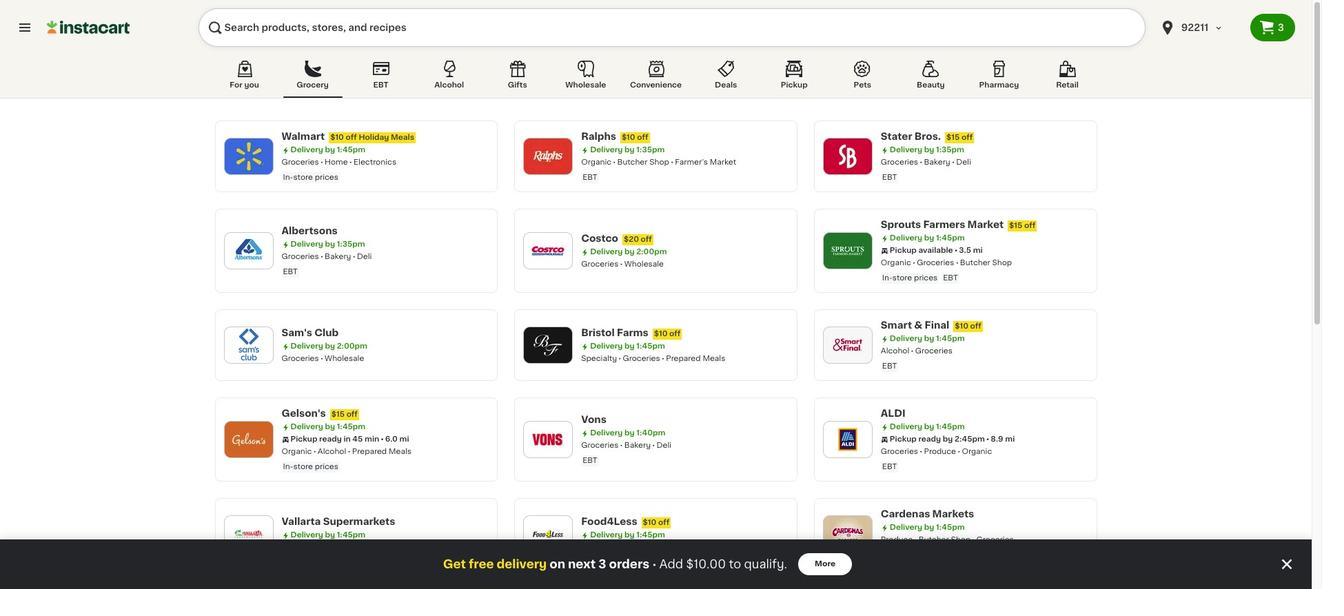 Task type: locate. For each thing, give the bounding box(es) containing it.
smart
[[881, 321, 913, 330]]

1:45pm down farmers
[[937, 235, 965, 242]]

pharmacy button
[[970, 58, 1029, 98]]

pickup down aldi
[[890, 436, 917, 443]]

to
[[729, 559, 742, 570]]

$15
[[947, 134, 960, 141], [1010, 222, 1023, 230], [332, 411, 345, 419]]

1:45pm down supermarkets
[[337, 532, 366, 539]]

1 horizontal spatial $15
[[947, 134, 960, 141]]

by up home
[[325, 146, 335, 154]]

1:45pm down final
[[937, 335, 965, 343]]

1 vertical spatial wholesale
[[625, 261, 664, 268]]

2 horizontal spatial groceries bakery deli
[[881, 159, 972, 166]]

get free delivery on next 3 orders • add $10.00 to qualify.
[[443, 559, 788, 570]]

1 vertical spatial meals
[[703, 355, 726, 363]]

by down the bros.
[[925, 146, 935, 154]]

delivery by 1:45pm for food4less
[[591, 532, 665, 539]]

ebt down organic groceries butcher shop
[[944, 275, 959, 282]]

1 vertical spatial store
[[893, 275, 913, 282]]

1 vertical spatial prepared
[[352, 448, 387, 456]]

0 horizontal spatial wholesale
[[325, 355, 364, 363]]

stater bros. logo image
[[830, 139, 866, 175]]

1 vertical spatial 3
[[599, 559, 607, 570]]

1 vertical spatial groceries bakery deli
[[282, 253, 372, 261]]

delivery by 2:00pm down the club
[[291, 343, 368, 350]]

prepared for groceries
[[666, 355, 701, 363]]

alcohol down smart
[[881, 348, 910, 355]]

alcohol left gifts
[[435, 81, 464, 89]]

prices down organic alcohol prepared meals on the bottom left of page
[[315, 463, 339, 471]]

smart & final $10 off
[[881, 321, 982, 330]]

2 vertical spatial deli
[[657, 442, 672, 450]]

delivery by 1:40pm
[[591, 430, 666, 437]]

groceries wholesale down $20
[[582, 261, 664, 268]]

shop categories tab list
[[215, 58, 1098, 98]]

1 horizontal spatial deli
[[657, 442, 672, 450]]

delivery by 1:45pm up pickup available
[[890, 235, 965, 242]]

by up pickup ready by 2:45pm
[[925, 423, 935, 431]]

delivery by 1:45pm for sprouts
[[890, 235, 965, 242]]

2:00pm for the sam's club logo
[[337, 343, 368, 350]]

by down the club
[[325, 343, 335, 350]]

mi for market
[[974, 247, 983, 255]]

pickup for pickup ready in 45 min
[[291, 436, 318, 443]]

qualify.
[[745, 559, 788, 570]]

by down vallarta supermarkets
[[325, 532, 335, 539]]

pickup available
[[890, 247, 954, 255]]

&
[[915, 321, 923, 330]]

prepared
[[666, 355, 701, 363], [352, 448, 387, 456]]

1 horizontal spatial wholesale
[[566, 81, 606, 89]]

0 vertical spatial wholesale
[[566, 81, 606, 89]]

0 horizontal spatial mi
[[400, 436, 409, 443]]

by down $20
[[625, 248, 635, 256]]

2:45pm
[[955, 436, 985, 443]]

sam's
[[282, 328, 312, 338]]

1 vertical spatial alcohol
[[881, 348, 910, 355]]

0 vertical spatial groceries wholesale
[[582, 261, 664, 268]]

0 vertical spatial meals
[[391, 134, 414, 141]]

by for smart & final logo
[[925, 335, 935, 343]]

pickup right deals
[[781, 81, 808, 89]]

0 horizontal spatial prepared
[[352, 448, 387, 456]]

market
[[710, 159, 737, 166], [968, 220, 1004, 230]]

aldi logo image
[[830, 422, 866, 458]]

delivery by 1:45pm up pickup ready in 45 min
[[291, 423, 366, 431]]

produce down pickup ready by 2:45pm
[[925, 448, 957, 456]]

delivery
[[291, 146, 323, 154], [591, 146, 623, 154], [890, 146, 923, 154], [890, 235, 923, 242], [291, 241, 323, 248], [591, 248, 623, 256], [890, 335, 923, 343], [291, 343, 323, 350], [591, 343, 623, 350], [291, 423, 323, 431], [890, 423, 923, 431], [591, 430, 623, 437], [890, 524, 923, 532], [291, 532, 323, 539], [591, 532, 623, 539]]

0 horizontal spatial ready
[[319, 436, 342, 443]]

by for ralphs logo
[[625, 146, 635, 154]]

1:35pm down albertsons
[[337, 241, 365, 248]]

1 horizontal spatial delivery by 2:00pm
[[591, 248, 667, 256]]

store down pickup available
[[893, 275, 913, 282]]

convenience
[[630, 81, 682, 89]]

delivery by 1:45pm down cardenas markets
[[890, 524, 965, 532]]

1:45pm up in
[[337, 423, 366, 431]]

1 ready from the left
[[319, 436, 342, 443]]

1:45pm down food4less $10 off
[[637, 532, 665, 539]]

3.5 mi
[[960, 247, 983, 255]]

by down cardenas markets
[[925, 524, 935, 532]]

by down bristol farms $10 off
[[625, 343, 635, 350]]

$10 up specialty groceries prepared meals
[[654, 330, 668, 338]]

delivery by 1:45pm for walmart
[[291, 146, 366, 154]]

off inside sprouts farmers market $15 off
[[1025, 222, 1036, 230]]

1 horizontal spatial produce
[[925, 448, 957, 456]]

pets
[[854, 81, 872, 89]]

0 vertical spatial delivery by 2:00pm
[[591, 248, 667, 256]]

1:45pm for bristol farms
[[637, 343, 665, 350]]

by left "1:40pm"
[[625, 430, 635, 437]]

$10 inside food4less $10 off
[[643, 519, 657, 527]]

2 vertical spatial alcohol
[[318, 448, 346, 456]]

delivery by 2:00pm for the sam's club logo
[[291, 343, 368, 350]]

1 horizontal spatial 3
[[1279, 23, 1285, 32]]

$10 inside walmart $10 off holiday meals
[[331, 134, 344, 141]]

wholesale down the club
[[325, 355, 364, 363]]

groceries bakery deli for vons
[[582, 442, 672, 450]]

groceries wholesale
[[582, 261, 664, 268], [282, 355, 364, 363]]

2 vertical spatial wholesale
[[325, 355, 364, 363]]

by for 'vallarta supermarkets logo'
[[325, 532, 335, 539]]

delivery up the specialty
[[591, 343, 623, 350]]

mi for off
[[400, 436, 409, 443]]

wholesale for costco logo
[[625, 261, 664, 268]]

by for albertsons logo
[[325, 241, 335, 248]]

3
[[1279, 23, 1285, 32], [599, 559, 607, 570]]

•
[[653, 559, 657, 570]]

bakery for vons
[[625, 442, 651, 450]]

1 horizontal spatial 1:35pm
[[637, 146, 665, 154]]

more
[[815, 561, 836, 568]]

2 horizontal spatial delivery by 1:35pm
[[890, 146, 965, 154]]

$10 for food4less
[[643, 519, 657, 527]]

1 horizontal spatial mi
[[974, 247, 983, 255]]

delivery down aldi
[[890, 423, 923, 431]]

bakery
[[925, 159, 951, 166], [325, 253, 351, 261], [625, 442, 651, 450]]

gelson's $15 off
[[282, 409, 358, 419]]

market up 3.5 mi
[[968, 220, 1004, 230]]

0 horizontal spatial $15
[[332, 411, 345, 419]]

0 vertical spatial deli
[[957, 159, 972, 166]]

$10 inside smart & final $10 off
[[955, 323, 969, 330]]

delivery down food4less
[[591, 532, 623, 539]]

by for food4less logo
[[625, 532, 635, 539]]

store
[[293, 174, 313, 181], [893, 275, 913, 282], [293, 463, 313, 471]]

1 vertical spatial market
[[968, 220, 1004, 230]]

delivery by 2:00pm down $20
[[591, 248, 667, 256]]

by up groceries produce organic
[[943, 436, 953, 443]]

2 horizontal spatial bakery
[[925, 159, 951, 166]]

costco $20 off
[[582, 234, 652, 243]]

1 horizontal spatial bakery
[[625, 442, 651, 450]]

in-store prices
[[283, 174, 339, 181], [283, 463, 339, 471]]

0 vertical spatial $15
[[947, 134, 960, 141]]

prices
[[315, 174, 339, 181], [915, 275, 938, 282], [315, 463, 339, 471]]

bakery down albertsons
[[325, 253, 351, 261]]

$10 inside ralphs $10 off
[[622, 134, 636, 141]]

in- down pickup available
[[883, 275, 893, 282]]

off inside food4less $10 off
[[659, 519, 670, 527]]

$10 right ralphs
[[622, 134, 636, 141]]

by up available
[[925, 235, 935, 242]]

organic down 'gelson's'
[[282, 448, 312, 456]]

1 horizontal spatial prepared
[[666, 355, 701, 363]]

wholesale up ralphs
[[566, 81, 606, 89]]

bros.
[[915, 132, 942, 141]]

2 vertical spatial bakery
[[625, 442, 651, 450]]

1:45pm
[[337, 146, 366, 154], [937, 235, 965, 242], [937, 335, 965, 343], [637, 343, 665, 350], [337, 423, 366, 431], [937, 423, 965, 431], [937, 524, 965, 532], [337, 532, 366, 539], [637, 532, 665, 539]]

off inside gelson's $15 off
[[347, 411, 358, 419]]

delivery by 1:45pm down vallarta supermarkets
[[291, 532, 366, 539]]

market right farmer's
[[710, 159, 737, 166]]

delivery by 1:35pm for $10
[[591, 146, 665, 154]]

butcher
[[618, 159, 648, 166], [961, 259, 991, 267], [919, 537, 950, 544], [390, 544, 421, 552]]

in-store prices down home
[[283, 174, 339, 181]]

Search field
[[199, 8, 1146, 47]]

1 vertical spatial $15
[[1010, 222, 1023, 230]]

delivery for 'vallarta supermarkets logo'
[[291, 532, 323, 539]]

produce down cardenas
[[881, 537, 913, 544]]

organic
[[582, 159, 612, 166], [881, 259, 912, 267], [282, 448, 312, 456], [962, 448, 993, 456]]

0 horizontal spatial 2:00pm
[[337, 343, 368, 350]]

0 vertical spatial market
[[710, 159, 737, 166]]

1 vertical spatial groceries wholesale
[[282, 355, 364, 363]]

food4less $10 off
[[582, 517, 670, 527]]

alcohol down pickup ready in 45 min
[[318, 448, 346, 456]]

butcher down ralphs $10 off
[[618, 159, 648, 166]]

delivery by 1:45pm down bristol farms $10 off
[[591, 343, 665, 350]]

0 horizontal spatial groceries wholesale
[[282, 355, 364, 363]]

0 horizontal spatial delivery by 2:00pm
[[291, 343, 368, 350]]

1:45pm for walmart
[[337, 146, 366, 154]]

ready left in
[[319, 436, 342, 443]]

2 vertical spatial prices
[[315, 463, 339, 471]]

delivery by 1:45pm down food4less $10 off
[[591, 532, 665, 539]]

2 vertical spatial store
[[293, 463, 313, 471]]

deals button
[[697, 58, 756, 98]]

pickup button
[[765, 58, 824, 98]]

food4less logo image
[[531, 517, 566, 552]]

pickup
[[781, 81, 808, 89], [890, 247, 917, 255], [291, 436, 318, 443], [890, 436, 917, 443]]

delivery down albertsons
[[291, 241, 323, 248]]

ebt
[[374, 81, 389, 89], [583, 174, 598, 181], [883, 174, 898, 181], [283, 268, 298, 276], [944, 275, 959, 282], [883, 363, 898, 370], [583, 457, 598, 465], [883, 463, 898, 471]]

2 horizontal spatial 1:35pm
[[937, 146, 965, 154]]

2:00pm down the club
[[337, 343, 368, 350]]

by down ralphs $10 off
[[625, 146, 635, 154]]

instacart image
[[47, 19, 130, 36]]

$10 inside bristol farms $10 off
[[654, 330, 668, 338]]

deli for vons
[[657, 442, 672, 450]]

in- down pickup ready in 45 min
[[283, 463, 293, 471]]

alcohol
[[435, 81, 464, 89], [881, 348, 910, 355], [318, 448, 346, 456]]

2:00pm down $20
[[637, 248, 667, 256]]

organic down ralphs
[[582, 159, 612, 166]]

0 vertical spatial 3
[[1279, 23, 1285, 32]]

2:00pm
[[637, 248, 667, 256], [337, 343, 368, 350]]

$10 right final
[[955, 323, 969, 330]]

delivery by 1:35pm down albertsons
[[291, 241, 365, 248]]

delivery for albertsons logo
[[291, 241, 323, 248]]

prepared down the min
[[352, 448, 387, 456]]

store down pickup ready in 45 min
[[293, 463, 313, 471]]

2 vertical spatial groceries bakery deli
[[582, 442, 672, 450]]

delivery down sam's club
[[291, 343, 323, 350]]

delivery down walmart
[[291, 146, 323, 154]]

ready
[[319, 436, 342, 443], [919, 436, 942, 443]]

groceries bakery deli
[[881, 159, 972, 166], [282, 253, 372, 261], [582, 442, 672, 450]]

1 vertical spatial 2:00pm
[[337, 343, 368, 350]]

ebt button
[[352, 58, 411, 98]]

ready up groceries produce organic
[[919, 436, 942, 443]]

pickup down sprouts
[[890, 247, 917, 255]]

0 horizontal spatial groceries bakery deli
[[282, 253, 372, 261]]

1 vertical spatial delivery by 2:00pm
[[291, 343, 368, 350]]

1 in-store prices from the top
[[283, 174, 339, 181]]

store down groceries home electronics
[[293, 174, 313, 181]]

bakery down the bros.
[[925, 159, 951, 166]]

delivery for 'walmart logo'
[[291, 146, 323, 154]]

deli
[[957, 159, 972, 166], [357, 253, 372, 261], [657, 442, 672, 450]]

shop
[[650, 159, 670, 166], [993, 259, 1013, 267], [951, 537, 971, 544], [422, 544, 442, 552]]

butcher shop
[[390, 544, 442, 552]]

0 horizontal spatial bakery
[[325, 253, 351, 261]]

$10
[[331, 134, 344, 141], [622, 134, 636, 141], [955, 323, 969, 330], [654, 330, 668, 338], [643, 519, 657, 527]]

delivery down 'gelson's'
[[291, 423, 323, 431]]

0 vertical spatial 2:00pm
[[637, 248, 667, 256]]

albertsons logo image
[[231, 233, 267, 269]]

1:45pm down walmart $10 off holiday meals
[[337, 146, 366, 154]]

0 vertical spatial in-store prices
[[283, 174, 339, 181]]

mi right 3.5
[[974, 247, 983, 255]]

0 horizontal spatial delivery by 1:35pm
[[291, 241, 365, 248]]

free
[[469, 559, 494, 570]]

3 inside get free delivery on next 3 orders • add $10.00 to qualify.
[[599, 559, 607, 570]]

wholesale down $20
[[625, 261, 664, 268]]

costco logo image
[[531, 233, 566, 269]]

in-store prices down pickup ready in 45 min
[[283, 463, 339, 471]]

1 horizontal spatial delivery by 1:35pm
[[591, 146, 665, 154]]

groceries bakery deli down stater bros. $15 off
[[881, 159, 972, 166]]

0 horizontal spatial 3
[[599, 559, 607, 570]]

for you
[[230, 81, 259, 89]]

ebt down groceries produce organic
[[883, 463, 898, 471]]

groceries wholesale down the club
[[282, 355, 364, 363]]

0 vertical spatial in-
[[283, 174, 293, 181]]

0 vertical spatial store
[[293, 174, 313, 181]]

delivery down sprouts
[[890, 235, 923, 242]]

prices down home
[[315, 174, 339, 181]]

pickup inside button
[[781, 81, 808, 89]]

meals inside walmart $10 off holiday meals
[[391, 134, 414, 141]]

orders
[[609, 559, 650, 570]]

meals for specialty groceries prepared meals
[[703, 355, 726, 363]]

1 vertical spatial deli
[[357, 253, 372, 261]]

deals
[[715, 81, 738, 89]]

$20
[[624, 236, 639, 243]]

2 vertical spatial $15
[[332, 411, 345, 419]]

1 horizontal spatial ready
[[919, 436, 942, 443]]

1 horizontal spatial alcohol
[[435, 81, 464, 89]]

mi right 6.0
[[400, 436, 409, 443]]

$10 for ralphs
[[622, 134, 636, 141]]

delivery down ralphs
[[591, 146, 623, 154]]

deli for albertsons
[[357, 253, 372, 261]]

ralphs $10 off
[[582, 132, 649, 141]]

pets button
[[833, 58, 893, 98]]

albertsons
[[282, 226, 338, 236]]

bakery for albertsons
[[325, 253, 351, 261]]

mi right 8.9
[[1006, 436, 1015, 443]]

delivery down stater
[[890, 146, 923, 154]]

by for 'walmart logo'
[[325, 146, 335, 154]]

1:45pm up pickup ready by 2:45pm
[[937, 423, 965, 431]]

mi
[[974, 247, 983, 255], [400, 436, 409, 443], [1006, 436, 1015, 443]]

get
[[443, 559, 466, 570]]

alcohol inside button
[[435, 81, 464, 89]]

1 horizontal spatial groceries bakery deli
[[582, 442, 672, 450]]

2 horizontal spatial $15
[[1010, 222, 1023, 230]]

grocery button
[[283, 58, 342, 98]]

1 horizontal spatial groceries wholesale
[[582, 261, 664, 268]]

by up pickup ready in 45 min
[[325, 423, 335, 431]]

delivery up alcohol groceries
[[890, 335, 923, 343]]

alcohol for alcohol groceries
[[881, 348, 910, 355]]

delivery by 1:45pm up home
[[291, 146, 366, 154]]

prepared down bristol farms $10 off
[[666, 355, 701, 363]]

1 vertical spatial bakery
[[325, 253, 351, 261]]

$10 up home
[[331, 134, 344, 141]]

None search field
[[199, 8, 1146, 47]]

0 vertical spatial bakery
[[925, 159, 951, 166]]

delivery by 1:45pm
[[291, 146, 366, 154], [890, 235, 965, 242], [890, 335, 965, 343], [591, 343, 665, 350], [291, 423, 366, 431], [890, 423, 965, 431], [890, 524, 965, 532], [291, 532, 366, 539], [591, 532, 665, 539]]

2 horizontal spatial wholesale
[[625, 261, 664, 268]]

1:35pm up organic butcher shop farmer's market
[[637, 146, 665, 154]]

2 vertical spatial meals
[[389, 448, 412, 456]]

2 horizontal spatial mi
[[1006, 436, 1015, 443]]

1:45pm up specialty groceries prepared meals
[[637, 343, 665, 350]]

1 horizontal spatial 2:00pm
[[637, 248, 667, 256]]

2 ready from the left
[[919, 436, 942, 443]]

delivery by 2:00pm
[[591, 248, 667, 256], [291, 343, 368, 350]]

0 horizontal spatial produce
[[881, 537, 913, 544]]

organic groceries butcher shop
[[881, 259, 1013, 267]]

walmart logo image
[[231, 139, 267, 175]]

delivery for costco logo
[[591, 248, 623, 256]]

ebt down vons
[[583, 457, 598, 465]]

1 vertical spatial in-store prices
[[283, 463, 339, 471]]

2 horizontal spatial alcohol
[[881, 348, 910, 355]]

gelson's logo image
[[231, 422, 267, 458]]

farmers
[[924, 220, 966, 230]]

0 horizontal spatial deli
[[357, 253, 372, 261]]

0 vertical spatial prepared
[[666, 355, 701, 363]]

delivery by 1:35pm down ralphs $10 off
[[591, 146, 665, 154]]

0 vertical spatial alcohol
[[435, 81, 464, 89]]

produce
[[925, 448, 957, 456], [881, 537, 913, 544]]

by down albertsons
[[325, 241, 335, 248]]

in- down walmart
[[283, 174, 293, 181]]

walmart
[[282, 132, 325, 141]]



Task type: vqa. For each thing, say whether or not it's contained in the screenshot.


Task type: describe. For each thing, give the bounding box(es) containing it.
organic for organic butcher shop farmer's market
[[582, 159, 612, 166]]

wholesale for the sam's club logo
[[325, 355, 364, 363]]

1 vertical spatial produce
[[881, 537, 913, 544]]

ralphs
[[582, 132, 617, 141]]

2:00pm for costco logo
[[637, 248, 667, 256]]

vallarta supermarkets logo image
[[231, 517, 267, 552]]

3 inside button
[[1279, 23, 1285, 32]]

gifts
[[508, 81, 527, 89]]

delivery for aldi logo at the bottom right
[[890, 423, 923, 431]]

markets
[[933, 510, 975, 519]]

delivery for cardenas markets logo
[[890, 524, 923, 532]]

vons
[[582, 415, 607, 425]]

pickup for pickup available
[[890, 247, 917, 255]]

walmart $10 off holiday meals
[[282, 132, 414, 141]]

groceries wholesale for the sam's club logo
[[282, 355, 364, 363]]

sprouts farmers market $15 off
[[881, 220, 1036, 230]]

for
[[230, 81, 243, 89]]

club
[[315, 328, 339, 338]]

1 92211 button from the left
[[1152, 8, 1251, 47]]

92211
[[1182, 23, 1209, 32]]

delivery for ralphs logo
[[591, 146, 623, 154]]

cardenas
[[881, 510, 931, 519]]

for you button
[[215, 58, 274, 98]]

holiday
[[359, 134, 389, 141]]

delivery
[[497, 559, 547, 570]]

ebt inside ebt button
[[374, 81, 389, 89]]

butcher down 3.5 mi
[[961, 259, 991, 267]]

$15 inside stater bros. $15 off
[[947, 134, 960, 141]]

1:40pm
[[637, 430, 666, 437]]

sprouts
[[881, 220, 922, 230]]

pharmacy
[[980, 81, 1020, 89]]

stater bros. $15 off
[[881, 132, 973, 141]]

8.9
[[991, 436, 1004, 443]]

1 vertical spatial in-
[[883, 275, 893, 282]]

aldi
[[881, 409, 906, 419]]

off inside costco $20 off
[[641, 236, 652, 243]]

pickup ready in 45 min
[[291, 436, 379, 443]]

in-store prices ebt
[[883, 275, 959, 282]]

groceries home electronics
[[282, 159, 397, 166]]

retail button
[[1038, 58, 1098, 98]]

ebt down albertsons
[[283, 268, 298, 276]]

delivery by 1:45pm for bristol
[[591, 343, 665, 350]]

1:45pm up produce butcher shop groceries
[[937, 524, 965, 532]]

2 horizontal spatial deli
[[957, 159, 972, 166]]

$10 for walmart
[[331, 134, 344, 141]]

beauty
[[917, 81, 945, 89]]

cardenas markets logo image
[[830, 517, 866, 552]]

farmer's
[[675, 159, 708, 166]]

more button
[[799, 554, 853, 576]]

delivery for the sam's club logo
[[291, 343, 323, 350]]

sam's club logo image
[[231, 328, 267, 363]]

prepared for alcohol
[[352, 448, 387, 456]]

ebt down stater
[[883, 174, 898, 181]]

ready for produce
[[919, 436, 942, 443]]

0 horizontal spatial market
[[710, 159, 737, 166]]

0 horizontal spatial alcohol
[[318, 448, 346, 456]]

1 vertical spatial prices
[[915, 275, 938, 282]]

off inside bristol farms $10 off
[[670, 330, 681, 338]]

organic down 2:45pm
[[962, 448, 993, 456]]

home
[[325, 159, 348, 166]]

delivery for "gelson's logo"
[[291, 423, 323, 431]]

grocery
[[297, 81, 329, 89]]

by for the stater bros. logo in the right top of the page
[[925, 146, 935, 154]]

by for the sam's club logo
[[325, 343, 335, 350]]

alcohol groceries
[[881, 348, 953, 355]]

pickup for pickup ready by 2:45pm
[[890, 436, 917, 443]]

0 vertical spatial groceries bakery deli
[[881, 159, 972, 166]]

vons logo image
[[531, 422, 566, 458]]

on
[[550, 559, 566, 570]]

3.5
[[960, 247, 972, 255]]

farms
[[617, 328, 649, 338]]

delivery by 2:00pm for costco logo
[[591, 248, 667, 256]]

by for sprouts farmers market logo
[[925, 235, 935, 242]]

groceries bakery deli for albertsons
[[282, 253, 372, 261]]

by for "gelson's logo"
[[325, 423, 335, 431]]

organic for organic alcohol prepared meals
[[282, 448, 312, 456]]

produce butcher shop groceries
[[881, 537, 1014, 544]]

gifts button
[[488, 58, 547, 98]]

in
[[344, 436, 351, 443]]

1 horizontal spatial market
[[968, 220, 1004, 230]]

beauty button
[[902, 58, 961, 98]]

convenience button
[[625, 58, 688, 98]]

smart & final logo image
[[830, 328, 866, 363]]

delivery for sprouts farmers market logo
[[890, 235, 923, 242]]

delivery for the stater bros. logo in the right top of the page
[[890, 146, 923, 154]]

delivery for food4less logo
[[591, 532, 623, 539]]

bristol
[[582, 328, 615, 338]]

1:45pm for gelson's
[[337, 423, 366, 431]]

min
[[365, 436, 379, 443]]

2 92211 button from the left
[[1160, 8, 1243, 47]]

1:45pm for smart & final
[[937, 335, 965, 343]]

6.0 mi
[[385, 436, 409, 443]]

wholesale inside button
[[566, 81, 606, 89]]

1:35pm for bros.
[[937, 146, 965, 154]]

by for cardenas markets logo
[[925, 524, 935, 532]]

vallarta supermarkets
[[282, 517, 395, 527]]

delivery for bristol farms logo
[[591, 343, 623, 350]]

retail
[[1057, 81, 1079, 89]]

2 in-store prices from the top
[[283, 463, 339, 471]]

delivery by 1:35pm for bros.
[[890, 146, 965, 154]]

butcher down cardenas markets
[[919, 537, 950, 544]]

organic butcher shop farmer's market
[[582, 159, 737, 166]]

organic for organic groceries butcher shop
[[881, 259, 912, 267]]

delivery for vons logo
[[591, 430, 623, 437]]

off inside ralphs $10 off
[[638, 134, 649, 141]]

pickup for pickup
[[781, 81, 808, 89]]

cardenas markets
[[881, 510, 975, 519]]

costco
[[582, 234, 619, 243]]

butcher down supermarkets
[[390, 544, 421, 552]]

meals for organic alcohol prepared meals
[[389, 448, 412, 456]]

next
[[568, 559, 596, 570]]

off inside stater bros. $15 off
[[962, 134, 973, 141]]

add
[[660, 559, 684, 570]]

gelson's
[[282, 409, 326, 419]]

45
[[353, 436, 363, 443]]

specialty
[[582, 355, 617, 363]]

final
[[925, 321, 950, 330]]

1:35pm for $10
[[637, 146, 665, 154]]

2 vertical spatial in-
[[283, 463, 293, 471]]

treatment tracker modal dialog
[[0, 540, 1313, 590]]

stater
[[881, 132, 913, 141]]

delivery by 1:45pm for gelson's
[[291, 423, 366, 431]]

alcohol for alcohol
[[435, 81, 464, 89]]

0 vertical spatial prices
[[315, 174, 339, 181]]

groceries produce organic
[[881, 448, 993, 456]]

supermarkets
[[323, 517, 395, 527]]

$15 inside gelson's $15 off
[[332, 411, 345, 419]]

0 vertical spatial produce
[[925, 448, 957, 456]]

by for aldi logo at the bottom right
[[925, 423, 935, 431]]

$10.00
[[687, 559, 726, 570]]

vallarta
[[282, 517, 321, 527]]

1:45pm for sprouts farmers market
[[937, 235, 965, 242]]

groceries wholesale for costco logo
[[582, 261, 664, 268]]

food4less
[[582, 517, 638, 527]]

delivery by 1:45pm for smart
[[890, 335, 965, 343]]

ready for alcohol
[[319, 436, 342, 443]]

$15 inside sprouts farmers market $15 off
[[1010, 222, 1023, 230]]

electronics
[[354, 159, 397, 166]]

by for vons logo
[[625, 430, 635, 437]]

delivery for smart & final logo
[[890, 335, 923, 343]]

6.0
[[385, 436, 398, 443]]

organic alcohol prepared meals
[[282, 448, 412, 456]]

sprouts farmers market logo image
[[830, 233, 866, 269]]

ebt down alcohol groceries
[[883, 363, 898, 370]]

off inside walmart $10 off holiday meals
[[346, 134, 357, 141]]

delivery by 1:45pm up pickup ready by 2:45pm
[[890, 423, 965, 431]]

sam's club
[[282, 328, 339, 338]]

available
[[919, 247, 954, 255]]

pickup ready by 2:45pm
[[890, 436, 985, 443]]

by for bristol farms logo
[[625, 343, 635, 350]]

bristol farms logo image
[[531, 328, 566, 363]]

bristol farms $10 off
[[582, 328, 681, 338]]

0 horizontal spatial 1:35pm
[[337, 241, 365, 248]]

ebt down ralphs
[[583, 174, 598, 181]]

1:45pm for food4less
[[637, 532, 665, 539]]

8.9 mi
[[991, 436, 1015, 443]]

wholesale button
[[556, 58, 616, 98]]

by for costco logo
[[625, 248, 635, 256]]

you
[[244, 81, 259, 89]]

ralphs logo image
[[531, 139, 566, 175]]

off inside smart & final $10 off
[[971, 323, 982, 330]]



